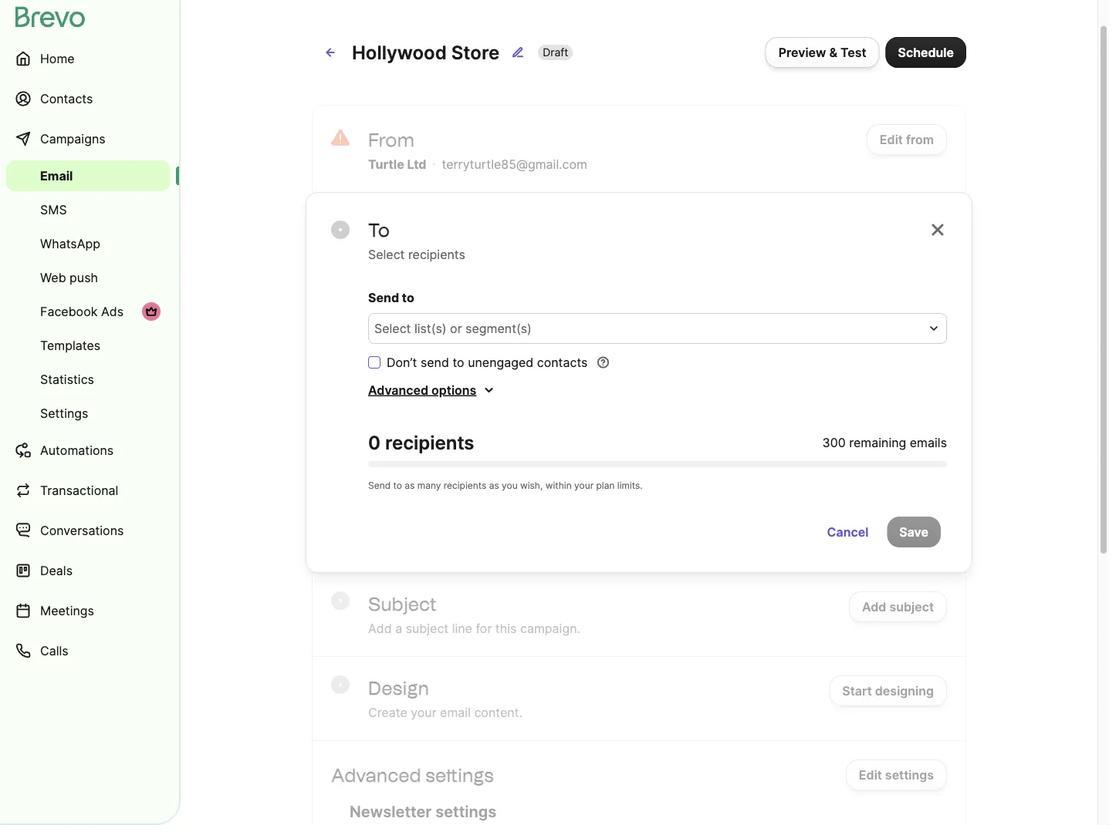 Task type: vqa. For each thing, say whether or not it's contained in the screenshot.
WhatsApp Link
yes



Task type: describe. For each thing, give the bounding box(es) containing it.
statistics
[[40, 372, 94, 387]]

sms link
[[6, 195, 170, 225]]

sms
[[40, 202, 67, 217]]

statistics link
[[6, 364, 170, 395]]

wish,
[[520, 480, 543, 492]]

facebook ads link
[[6, 296, 170, 327]]

facebook ads
[[40, 304, 123, 319]]

select for select recipients
[[368, 247, 405, 262]]

home
[[40, 51, 75, 66]]

300 remaining emails
[[823, 435, 947, 450]]

recipients for 0 recipients
[[385, 431, 474, 454]]

meetings link
[[6, 593, 170, 630]]

contacts
[[40, 91, 93, 106]]

cancel
[[827, 525, 869, 540]]

many
[[417, 480, 441, 492]]

remaining
[[849, 435, 906, 450]]

automations link
[[6, 432, 170, 469]]

list(s)
[[414, 321, 447, 336]]

email
[[40, 168, 73, 183]]

web push
[[40, 270, 98, 285]]

2 as from the left
[[489, 480, 499, 492]]

email link
[[6, 161, 170, 191]]

segment(s)
[[466, 321, 532, 336]]

plan
[[596, 480, 615, 492]]

2 vertical spatial recipients
[[444, 480, 486, 492]]

campaigns
[[40, 131, 105, 146]]

deals link
[[6, 553, 170, 590]]

your
[[574, 480, 594, 492]]

whatsapp
[[40, 236, 100, 251]]

options
[[432, 383, 476, 398]]

select recipients
[[368, 247, 465, 262]]

unengaged
[[468, 355, 534, 370]]

you
[[502, 480, 518, 492]]

transactional link
[[6, 472, 170, 509]]

schedule
[[898, 45, 954, 60]]

automations
[[40, 443, 114, 458]]

settings
[[40, 406, 88, 421]]

settings link
[[6, 398, 170, 429]]

recipients for select recipients
[[408, 247, 465, 262]]

to
[[368, 219, 390, 241]]

send to as many recipients as you wish, within your plan limits.
[[368, 480, 643, 492]]

hollywood
[[352, 41, 447, 64]]

left___rvooi image
[[145, 306, 157, 318]]

preview
[[779, 45, 826, 60]]

advanced
[[368, 383, 428, 398]]

campaigns link
[[6, 120, 170, 157]]

0
[[368, 431, 381, 454]]

templates link
[[6, 330, 170, 361]]



Task type: locate. For each thing, give the bounding box(es) containing it.
emails
[[910, 435, 947, 450]]

2 send from the top
[[368, 480, 391, 492]]

0 vertical spatial to
[[402, 290, 414, 305]]

as left many
[[405, 480, 415, 492]]

&
[[829, 45, 837, 60]]

within
[[545, 480, 572, 492]]

to right send
[[453, 355, 464, 370]]

1 send from the top
[[368, 290, 399, 305]]

select list(s) or segment(s) button
[[368, 313, 947, 344]]

send
[[421, 355, 449, 370]]

as
[[405, 480, 415, 492], [489, 480, 499, 492]]

to
[[402, 290, 414, 305], [453, 355, 464, 370], [393, 480, 402, 492]]

send for send to as many recipients as you wish, within your plan limits.
[[368, 480, 391, 492]]

1 vertical spatial send
[[368, 480, 391, 492]]

push
[[70, 270, 98, 285]]

select inside popup button
[[374, 321, 411, 336]]

web
[[40, 270, 66, 285]]

1 vertical spatial select
[[374, 321, 411, 336]]

don't
[[387, 355, 417, 370]]

schedule button
[[886, 37, 966, 68]]

calls
[[40, 644, 68, 659]]

0 horizontal spatial as
[[405, 480, 415, 492]]

1 as from the left
[[405, 480, 415, 492]]

300
[[823, 435, 846, 450]]

or
[[450, 321, 462, 336]]

recipients right many
[[444, 480, 486, 492]]

cancel button
[[815, 517, 881, 548]]

1 vertical spatial recipients
[[385, 431, 474, 454]]

0 vertical spatial select
[[368, 247, 405, 262]]

preview & test button
[[765, 37, 880, 68]]

1 vertical spatial to
[[453, 355, 464, 370]]

send to
[[368, 290, 414, 305]]

recipients up many
[[385, 431, 474, 454]]

home link
[[6, 40, 170, 77]]

draft
[[543, 46, 568, 59]]

save button
[[887, 517, 941, 548]]

2 vertical spatial to
[[393, 480, 402, 492]]

facebook
[[40, 304, 98, 319]]

to for send to as many recipients as you wish, within your plan limits.
[[393, 480, 402, 492]]

as left you
[[489, 480, 499, 492]]

limits.
[[617, 480, 643, 492]]

store
[[451, 41, 500, 64]]

templates
[[40, 338, 101, 353]]

test
[[841, 45, 867, 60]]

send down 0
[[368, 480, 391, 492]]

hollywood store
[[352, 41, 500, 64]]

0 recipients
[[368, 431, 474, 454]]

meetings
[[40, 604, 94, 619]]

conversations
[[40, 523, 124, 538]]

recipients
[[408, 247, 465, 262], [385, 431, 474, 454], [444, 480, 486, 492]]

preview & test
[[779, 45, 867, 60]]

select down "send to"
[[374, 321, 411, 336]]

send for send to
[[368, 290, 399, 305]]

advanced options link
[[368, 381, 495, 400]]

to down the 'select recipients'
[[402, 290, 414, 305]]

contacts
[[537, 355, 588, 370]]

don't send to unengaged contacts
[[387, 355, 588, 370]]

contacts link
[[6, 80, 170, 117]]

select down to
[[368, 247, 405, 262]]

1 horizontal spatial as
[[489, 480, 499, 492]]

whatsapp link
[[6, 228, 170, 259]]

0 vertical spatial send
[[368, 290, 399, 305]]

recipients up "send to"
[[408, 247, 465, 262]]

0 vertical spatial recipients
[[408, 247, 465, 262]]

select
[[368, 247, 405, 262], [374, 321, 411, 336]]

send
[[368, 290, 399, 305], [368, 480, 391, 492]]

send down the 'select recipients'
[[368, 290, 399, 305]]

web push link
[[6, 262, 170, 293]]

advanced options
[[368, 383, 476, 398]]

to for send to
[[402, 290, 414, 305]]

deals
[[40, 563, 73, 579]]

conversations link
[[6, 513, 170, 550]]

transactional
[[40, 483, 118, 498]]

calls link
[[6, 633, 170, 670]]

select for select list(s) or segment(s)
[[374, 321, 411, 336]]

select list(s) or segment(s)
[[374, 321, 532, 336]]

ads
[[101, 304, 123, 319]]

save
[[899, 525, 929, 540]]

to left many
[[393, 480, 402, 492]]



